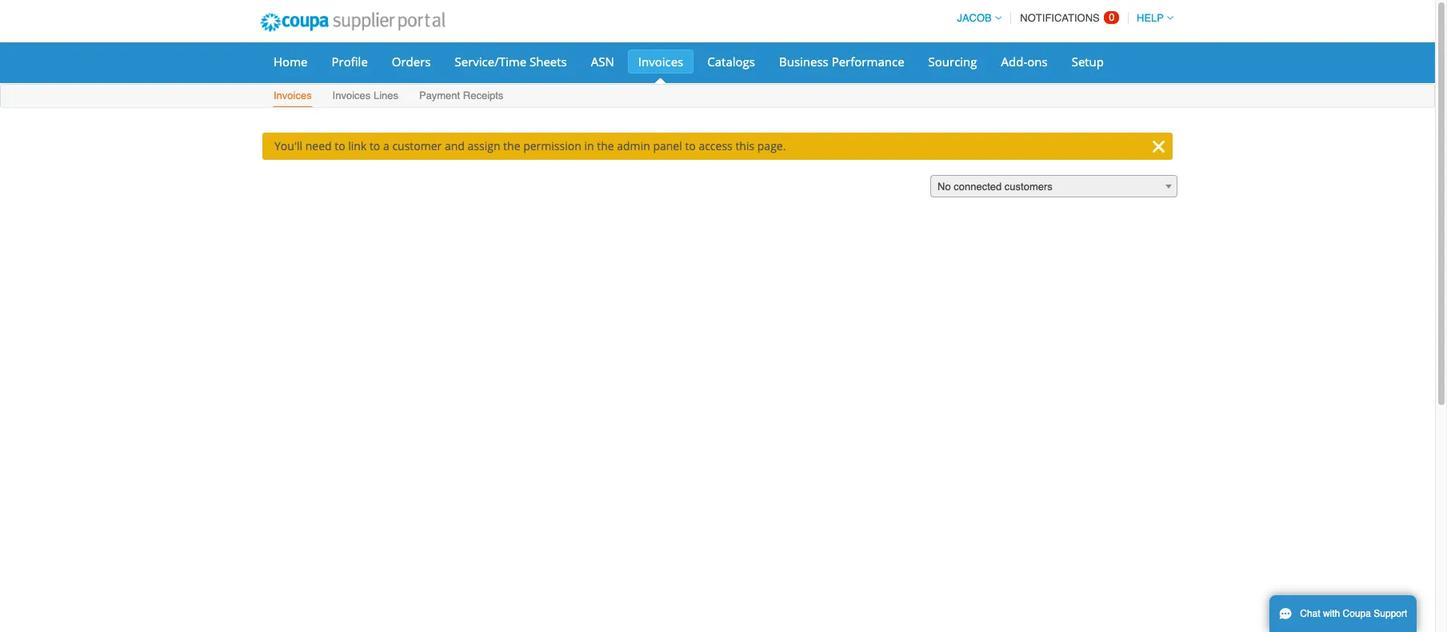 Task type: vqa. For each thing, say whether or not it's contained in the screenshot.
cXML Errors link
no



Task type: locate. For each thing, give the bounding box(es) containing it.
invoices down home link
[[274, 90, 312, 102]]

invoices
[[638, 54, 684, 70], [274, 90, 312, 102], [333, 90, 371, 102]]

to left link
[[335, 138, 345, 154]]

to
[[335, 138, 345, 154], [370, 138, 380, 154], [685, 138, 696, 154]]

with
[[1323, 609, 1341, 620]]

1 horizontal spatial the
[[597, 138, 614, 154]]

invoices down profile
[[333, 90, 371, 102]]

coupa supplier portal image
[[250, 2, 456, 42]]

sourcing
[[929, 54, 977, 70]]

lines
[[374, 90, 398, 102]]

the right the assign
[[503, 138, 521, 154]]

invoices lines
[[333, 90, 398, 102]]

the right in
[[597, 138, 614, 154]]

invoices link down home link
[[273, 86, 313, 107]]

1 horizontal spatial to
[[370, 138, 380, 154]]

the
[[503, 138, 521, 154], [597, 138, 614, 154]]

1 horizontal spatial invoices
[[333, 90, 371, 102]]

profile link
[[321, 50, 378, 74]]

3 to from the left
[[685, 138, 696, 154]]

business performance
[[779, 54, 905, 70]]

payment
[[419, 90, 460, 102]]

you'll need to link to a customer and assign the permission in the admin panel to access this page.
[[274, 138, 786, 154]]

0 horizontal spatial the
[[503, 138, 521, 154]]

jacob
[[957, 12, 992, 24]]

chat
[[1301, 609, 1321, 620]]

0 vertical spatial invoices link
[[628, 50, 694, 74]]

permission
[[523, 138, 582, 154]]

asn
[[591, 54, 614, 70]]

2 horizontal spatial to
[[685, 138, 696, 154]]

home
[[274, 54, 308, 70]]

home link
[[263, 50, 318, 74]]

sheets
[[530, 54, 567, 70]]

chat with coupa support button
[[1270, 596, 1417, 633]]

invoices for invoices lines
[[333, 90, 371, 102]]

to left a
[[370, 138, 380, 154]]

to right panel
[[685, 138, 696, 154]]

2 horizontal spatial invoices
[[638, 54, 684, 70]]

invoices link
[[628, 50, 694, 74], [273, 86, 313, 107]]

0 horizontal spatial invoices
[[274, 90, 312, 102]]

catalogs link
[[697, 50, 766, 74]]

orders
[[392, 54, 431, 70]]

0
[[1109, 11, 1115, 23]]

receipts
[[463, 90, 504, 102]]

service/time
[[455, 54, 527, 70]]

navigation
[[950, 2, 1174, 34]]

no connected customers
[[938, 181, 1053, 193]]

invoices link right asn link
[[628, 50, 694, 74]]

support
[[1374, 609, 1408, 620]]

1 vertical spatial invoices link
[[273, 86, 313, 107]]

sourcing link
[[918, 50, 988, 74]]

0 horizontal spatial to
[[335, 138, 345, 154]]

service/time sheets
[[455, 54, 567, 70]]

no
[[938, 181, 951, 193]]

customers
[[1005, 181, 1053, 193]]

payment receipts link
[[418, 86, 504, 107]]

assign
[[468, 138, 501, 154]]

service/time sheets link
[[445, 50, 578, 74]]

performance
[[832, 54, 905, 70]]

jacob link
[[950, 12, 1002, 24]]

invoices right asn link
[[638, 54, 684, 70]]



Task type: describe. For each thing, give the bounding box(es) containing it.
payment receipts
[[419, 90, 504, 102]]

0 horizontal spatial invoices link
[[273, 86, 313, 107]]

in
[[585, 138, 594, 154]]

add-
[[1001, 54, 1028, 70]]

orders link
[[382, 50, 441, 74]]

navigation containing notifications 0
[[950, 2, 1174, 34]]

help
[[1137, 12, 1164, 24]]

2 the from the left
[[597, 138, 614, 154]]

1 to from the left
[[335, 138, 345, 154]]

profile
[[332, 54, 368, 70]]

notifications 0
[[1021, 11, 1115, 24]]

you'll
[[274, 138, 303, 154]]

setup
[[1072, 54, 1104, 70]]

business
[[779, 54, 829, 70]]

1 the from the left
[[503, 138, 521, 154]]

connected
[[954, 181, 1002, 193]]

invoices for invoices link to the right
[[638, 54, 684, 70]]

help link
[[1130, 12, 1174, 24]]

access
[[699, 138, 733, 154]]

add-ons link
[[991, 50, 1058, 74]]

page.
[[758, 138, 786, 154]]

chat with coupa support
[[1301, 609, 1408, 620]]

admin
[[617, 138, 650, 154]]

invoices lines link
[[332, 86, 399, 107]]

business performance link
[[769, 50, 915, 74]]

add-ons
[[1001, 54, 1048, 70]]

2 to from the left
[[370, 138, 380, 154]]

setup link
[[1062, 50, 1115, 74]]

invoices for the leftmost invoices link
[[274, 90, 312, 102]]

panel
[[653, 138, 682, 154]]

No connected customers text field
[[931, 176, 1177, 198]]

and
[[445, 138, 465, 154]]

No connected customers field
[[931, 175, 1178, 198]]

customer
[[392, 138, 442, 154]]

catalogs
[[708, 54, 755, 70]]

1 horizontal spatial invoices link
[[628, 50, 694, 74]]

coupa
[[1343, 609, 1372, 620]]

notifications
[[1021, 12, 1100, 24]]

link
[[348, 138, 367, 154]]

need
[[305, 138, 332, 154]]

ons
[[1028, 54, 1048, 70]]

this
[[736, 138, 755, 154]]

a
[[383, 138, 390, 154]]

asn link
[[581, 50, 625, 74]]



